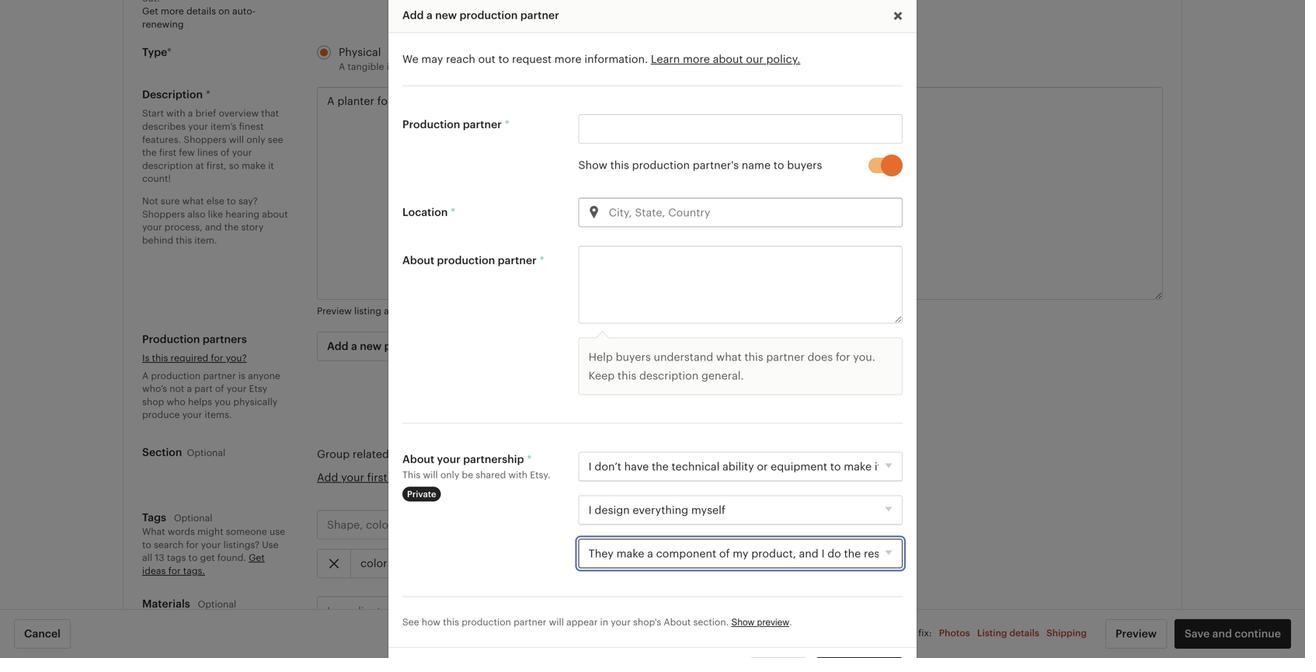 Task type: describe. For each thing, give the bounding box(es) containing it.
first inside the start with a brief overview that describes your item's finest features. shoppers will only see the first few lines of your description at first, so make it count!
[[159, 147, 176, 158]]

add your first section link
[[317, 471, 429, 484]]

cancel button
[[14, 619, 71, 649]]

type *
[[142, 46, 172, 58]]

bracelets,
[[664, 448, 715, 460]]

get ideas for tags.
[[142, 553, 265, 576]]

help
[[589, 351, 613, 363]]

your down helps
[[182, 410, 202, 420]]

1 horizontal spatial more
[[555, 53, 582, 65]]

also
[[188, 209, 205, 219]]

count!
[[142, 173, 171, 184]]

your down 'related'
[[341, 471, 364, 484]]

a inside the start with a brief overview that describes your item's finest features. shoppers will only see the first few lines of your description at first, so make it count!
[[188, 108, 193, 119]]

item.
[[194, 235, 217, 245]]

production up out
[[460, 9, 518, 21]]

location *
[[402, 206, 456, 218]]

that for digital
[[686, 61, 703, 72]]

sure
[[161, 196, 180, 206]]

partners
[[203, 333, 247, 345]]

so
[[229, 160, 239, 171]]

result
[[471, 306, 496, 316]]

items.
[[205, 410, 232, 420]]

a up physical a tangible item that you will ship to buyers.
[[427, 9, 433, 21]]

* inside about your partnership * this will only be shared with etsy.
[[527, 453, 532, 465]]

required
[[171, 353, 208, 363]]

use
[[270, 526, 285, 537]]

section
[[390, 471, 429, 484]]

0 vertical spatial show
[[579, 159, 608, 171]]

few
[[179, 147, 195, 158]]

to right out
[[499, 53, 509, 65]]

to left help
[[503, 448, 514, 460]]

this inside the not sure what else to say? shoppers also like hearing about your process, and the story behind this item.
[[176, 235, 192, 245]]

appear
[[567, 617, 598, 627]]

save and continue button
[[1175, 619, 1291, 649]]

shop's
[[633, 617, 661, 627]]

you inside physical a tangible item that you will ship to buyers.
[[429, 61, 446, 72]]

cancel
[[24, 628, 61, 640]]

words
[[168, 526, 195, 537]]

get ideas for tags. link
[[142, 553, 265, 576]]

will inside digital a digital file that buyers will download.
[[738, 61, 753, 72]]

be
[[462, 470, 473, 480]]

to
[[866, 628, 876, 638]]

is this required for you? link
[[142, 353, 247, 363]]

2 horizontal spatial buyers
[[787, 159, 822, 171]]

not
[[170, 383, 184, 394]]

describes
[[142, 121, 186, 132]]

might
[[197, 526, 223, 537]]

reach
[[446, 53, 475, 65]]

say?
[[238, 196, 258, 206]]

not
[[142, 196, 158, 206]]

will inside about your partnership * this will only be shared with etsy.
[[423, 470, 438, 480]]

shoppers inside the start with a brief overview that describes your item's finest features. shoppers will only see the first few lines of your description at first, so make it count!
[[184, 134, 227, 145]]

buyers inside digital a digital file that buyers will download.
[[706, 61, 736, 72]]

digital
[[630, 46, 664, 58]]

production right how
[[462, 617, 511, 627]]

2 horizontal spatial more
[[683, 53, 710, 65]]

item
[[387, 61, 407, 72]]

listing
[[354, 306, 381, 316]]

the inside the not sure what else to say? shoppers also like hearing about your process, and the story behind this item.
[[224, 222, 239, 232]]

to right name
[[774, 159, 784, 171]]

who
[[167, 397, 186, 407]]

12 left
[[740, 518, 771, 531]]

see
[[402, 617, 419, 627]]

to up all
[[142, 540, 151, 550]]

digital a digital file that buyers will download.
[[630, 46, 803, 72]]

else
[[206, 196, 224, 206]]

learn more about our policy. link
[[651, 53, 801, 65]]

left
[[754, 518, 771, 531]]

understand
[[654, 351, 713, 363]]

only inside the start with a brief overview that describes your item's finest features. shoppers will only see the first few lines of your description at first, so make it count!
[[246, 134, 265, 145]]

production partner *
[[402, 118, 510, 130]]

production down google
[[384, 340, 442, 352]]

a down "listing"
[[351, 340, 357, 352]]

preview button
[[1106, 619, 1167, 649]]

production partners is this required for you? a production partner is anyone who's not a part of your etsy shop who helps you physically produce your items.
[[142, 333, 280, 420]]

your down brief
[[188, 121, 208, 132]]

to preview, fix: photos listing details shipping
[[866, 628, 1087, 638]]

use
[[262, 540, 279, 550]]

your up so
[[232, 147, 252, 158]]

optional for tags
[[174, 513, 212, 523]]

add your first section
[[317, 471, 429, 484]]

description inside help buyers understand what this partner does for you. keep this description general.
[[639, 369, 699, 382]]

a right as
[[396, 306, 401, 316]]

description *
[[142, 88, 211, 101]]

shop
[[142, 397, 164, 407]]

what inside help buyers understand what this partner does for you. keep this description general.
[[716, 351, 742, 363]]

the inside the start with a brief overview that describes your item's finest features. shoppers will only see the first few lines of your description at first, so make it count!
[[142, 147, 157, 158]]

tags.
[[183, 566, 205, 576]]

tags
[[142, 511, 166, 524]]

section.
[[693, 617, 729, 627]]

production up result
[[437, 254, 495, 266]]

to up tags.
[[188, 553, 198, 563]]

our
[[746, 53, 764, 65]]

overview
[[219, 108, 259, 119]]

finest
[[239, 121, 264, 132]]

ingredients
[[361, 643, 420, 656]]

preview listing as a google search result
[[317, 306, 496, 316]]

tangible
[[348, 61, 384, 72]]

on
[[218, 6, 230, 16]]

etsy
[[249, 383, 267, 394]]

photos
[[939, 628, 970, 638]]

City, State, Country text field
[[579, 198, 903, 227]]

related
[[353, 448, 389, 460]]

that for physical
[[409, 61, 427, 72]]

section
[[142, 446, 182, 458]]

a for digital
[[630, 61, 637, 72]]

1 horizontal spatial show
[[731, 617, 755, 627]]

a for physical
[[339, 61, 345, 72]]

for inside what words might someone use to search for your listings? use all 13 tags to get found.
[[186, 540, 199, 550]]

keep
[[589, 369, 615, 382]]

continue
[[1235, 628, 1281, 640]]

optional for materials
[[198, 599, 236, 610]]

about for about your partnership * this will only be shared with etsy.
[[402, 453, 434, 465]]

this inside the production partners is this required for you? a production partner is anyone who's not a part of your etsy shop who helps you physically produce your items.
[[152, 353, 168, 363]]

story
[[241, 222, 264, 232]]

we may reach out to request more information. learn more about our policy.
[[402, 53, 801, 65]]

this
[[402, 470, 421, 480]]

type
[[142, 46, 167, 58]]

with inside about your partnership * this will only be shared with etsy.
[[509, 470, 528, 480]]



Task type: vqa. For each thing, say whether or not it's contained in the screenshot.
settings.
no



Task type: locate. For each thing, give the bounding box(es) containing it.
that inside the start with a brief overview that describes your item's finest features. shoppers will only see the first few lines of your description at first, so make it count!
[[261, 108, 279, 119]]

1 vertical spatial add
[[327, 340, 349, 352]]

1 horizontal spatial details
[[1010, 628, 1040, 638]]

optional down tags.
[[198, 599, 236, 610]]

buyers right help
[[616, 351, 651, 363]]

1 vertical spatial shoppers
[[142, 209, 185, 219]]

that up finest
[[261, 108, 279, 119]]

how
[[422, 617, 441, 627]]

as
[[384, 306, 394, 316]]

0 vertical spatial the
[[142, 147, 157, 158]]

digital
[[639, 61, 667, 72]]

sections
[[455, 448, 500, 460]]

a inside the production partners is this required for you? a production partner is anyone who's not a part of your etsy shop who helps you physically produce your items.
[[187, 383, 192, 394]]

about for more
[[713, 53, 743, 65]]

someone
[[226, 526, 267, 537]]

about production partner *
[[402, 254, 544, 266]]

production left 'partner's'
[[632, 159, 690, 171]]

0 vertical spatial new
[[435, 9, 457, 21]]

about left our
[[713, 53, 743, 65]]

12
[[740, 518, 751, 531]]

description down the understand
[[639, 369, 699, 382]]

optional for section
[[187, 448, 225, 458]]

physically
[[233, 397, 278, 407]]

1 horizontal spatial preview
[[1116, 628, 1157, 640]]

add down group
[[317, 471, 338, 484]]

0 vertical spatial only
[[246, 134, 265, 145]]

your inside the not sure what else to say? shoppers also like hearing about your process, and the story behind this item.
[[142, 222, 162, 232]]

1 vertical spatial new
[[360, 340, 382, 352]]

about for about production partner *
[[402, 254, 434, 266]]

0 horizontal spatial search
[[154, 540, 184, 550]]

of right part
[[215, 383, 224, 394]]

description
[[142, 88, 203, 101]]

None text field
[[317, 87, 1163, 300], [579, 246, 903, 323], [317, 87, 1163, 300], [579, 246, 903, 323]]

about inside the not sure what else to say? shoppers also like hearing about your process, and the story behind this item.
[[262, 209, 288, 219]]

group
[[317, 448, 350, 460]]

general.
[[702, 369, 744, 382]]

0 vertical spatial search
[[439, 306, 469, 316]]

brief
[[195, 108, 216, 119]]

1 horizontal spatial the
[[224, 222, 239, 232]]

add a new production partner
[[402, 9, 559, 21], [327, 340, 484, 352]]

preview for preview
[[1116, 628, 1157, 640]]

production
[[402, 118, 460, 130], [142, 333, 200, 345]]

1 vertical spatial description
[[639, 369, 699, 382]]

add down preview listing as a google search result
[[327, 340, 349, 352]]

what words might someone use to search for your listings? use all 13 tags to get found.
[[142, 526, 285, 563]]

a
[[427, 9, 433, 21], [188, 108, 193, 119], [396, 306, 401, 316], [351, 340, 357, 352], [187, 383, 192, 394]]

preview left save
[[1116, 628, 1157, 640]]

1 vertical spatial first
[[367, 471, 387, 484]]

0 vertical spatial add
[[402, 9, 424, 21]]

physical a tangible item that you will ship to buyers.
[[339, 46, 531, 72]]

preview for preview listing as a google search result
[[317, 306, 352, 316]]

show
[[579, 159, 608, 171], [731, 617, 755, 627]]

get inside 'get more details on auto- renewing'
[[142, 6, 158, 16]]

1 horizontal spatial production
[[402, 118, 460, 130]]

production inside the production partners is this required for you? a production partner is anyone who's not a part of your etsy shop who helps you physically produce your items.
[[142, 333, 200, 345]]

0 horizontal spatial with
[[166, 108, 185, 119]]

a up the who's
[[142, 370, 149, 381]]

1 horizontal spatial with
[[509, 470, 528, 480]]

1 vertical spatial of
[[215, 383, 224, 394]]

what up general.
[[716, 351, 742, 363]]

0 vertical spatial buyers
[[706, 61, 736, 72]]

will left appear
[[549, 617, 564, 627]]

will
[[448, 61, 463, 72], [738, 61, 753, 72], [229, 134, 244, 145], [423, 470, 438, 480], [549, 617, 564, 627]]

2 vertical spatial buyers
[[616, 351, 651, 363]]

will left ship
[[448, 61, 463, 72]]

google
[[404, 306, 436, 316]]

to right ship
[[487, 61, 496, 72]]

listing
[[977, 628, 1007, 638]]

start with a brief overview that describes your item's finest features. shoppers will only see the first few lines of your description at first, so make it count!
[[142, 108, 283, 184]]

None text field
[[579, 114, 903, 144]]

add up we
[[402, 9, 424, 21]]

you inside the production partners is this required for you? a production partner is anyone who's not a part of your etsy shop who helps you physically produce your items.
[[215, 397, 231, 407]]

that right item
[[409, 61, 427, 72]]

your down is
[[227, 383, 247, 394]]

that right "file"
[[686, 61, 703, 72]]

2 vertical spatial about
[[664, 617, 691, 627]]

production up not
[[151, 370, 201, 381]]

information.
[[585, 53, 648, 65]]

0 horizontal spatial get
[[142, 6, 158, 16]]

to right else
[[227, 196, 236, 206]]

of up first,
[[221, 147, 230, 158]]

for left you?
[[211, 353, 223, 363]]

only inside about your partnership * this will only be shared with etsy.
[[441, 470, 459, 480]]

to inside physical a tangible item that you will ship to buyers.
[[487, 61, 496, 72]]

materials
[[142, 598, 190, 610]]

1 vertical spatial optional
[[174, 513, 212, 523]]

1 horizontal spatial new
[[435, 9, 457, 21]]

about inside about your partnership * this will only be shared with etsy.
[[402, 453, 434, 465]]

2 vertical spatial add
[[317, 471, 338, 484]]

of inside the start with a brief overview that describes your item's finest features. shoppers will only see the first few lines of your description at first, so make it count!
[[221, 147, 230, 158]]

1 vertical spatial production
[[142, 333, 200, 345]]

0 vertical spatial optional
[[187, 448, 225, 458]]

your inside about your partnership * this will only be shared with etsy.
[[437, 453, 461, 465]]

first down 'related'
[[367, 471, 387, 484]]

for down words
[[186, 540, 199, 550]]

add a new production partner down preview listing as a google search result
[[327, 340, 484, 352]]

process,
[[165, 222, 203, 232]]

close image
[[894, 12, 903, 22]]

2 horizontal spatial a
[[630, 61, 637, 72]]

1 horizontal spatial buyers
[[706, 61, 736, 72]]

1 vertical spatial what
[[716, 351, 742, 363]]

0 vertical spatial get
[[142, 6, 158, 16]]

a inside digital a digital file that buyers will download.
[[630, 61, 637, 72]]

for inside get ideas for tags.
[[168, 566, 181, 576]]

the down hearing
[[224, 222, 239, 232]]

a down physical on the left of the page
[[339, 61, 345, 72]]

details left on at the left of the page
[[186, 6, 216, 16]]

see how this production partner will appear in your shop's about section. show preview .
[[402, 617, 792, 627]]

1 horizontal spatial what
[[716, 351, 742, 363]]

buyers left our
[[706, 61, 736, 72]]

show up t 2 icon
[[579, 159, 608, 171]]

not sure what else to say? shoppers also like hearing about your process, and the story behind this item.
[[142, 196, 288, 245]]

0 horizontal spatial details
[[186, 6, 216, 16]]

ship
[[465, 61, 484, 72]]

get more details on auto- renewing
[[142, 6, 256, 29]]

0 vertical spatial about
[[402, 254, 434, 266]]

optional inside tags optional
[[174, 513, 212, 523]]

production up 'required'
[[142, 333, 200, 345]]

1 vertical spatial buyers
[[787, 159, 822, 171]]

get down use
[[249, 553, 265, 563]]

about right shop's
[[664, 617, 691, 627]]

does
[[808, 351, 833, 363]]

you left reach
[[429, 61, 446, 72]]

and inside button
[[1213, 628, 1232, 640]]

about up this
[[402, 453, 434, 465]]

0 horizontal spatial description
[[142, 160, 193, 171]]

1 horizontal spatial search
[[439, 306, 469, 316]]

1 horizontal spatial only
[[441, 470, 459, 480]]

search
[[439, 306, 469, 316], [154, 540, 184, 550]]

help buyers understand what this partner does for you. keep this description general.
[[589, 351, 876, 382]]

0 vertical spatial description
[[142, 160, 193, 171]]

1 vertical spatial get
[[249, 553, 265, 563]]

13
[[155, 553, 164, 563]]

more right request at the left top of the page
[[555, 53, 582, 65]]

only left be
[[441, 470, 459, 480]]

optional up words
[[174, 513, 212, 523]]

0 vertical spatial details
[[186, 6, 216, 16]]

0 horizontal spatial that
[[261, 108, 279, 119]]

0 horizontal spatial preview
[[317, 306, 352, 316]]

show left "preview"
[[731, 617, 755, 627]]

preview left "listing"
[[317, 306, 352, 316]]

0 vertical spatial you
[[429, 61, 446, 72]]

1 vertical spatial search
[[154, 540, 184, 550]]

search inside what words might someone use to search for your listings? use all 13 tags to get found.
[[154, 540, 184, 550]]

description up count!
[[142, 160, 193, 171]]

0 horizontal spatial show
[[579, 159, 608, 171]]

will inside the start with a brief overview that describes your item's finest features. shoppers will only see the first few lines of your description at first, so make it count!
[[229, 134, 244, 145]]

0 vertical spatial first
[[159, 147, 176, 158]]

production for production partners is this required for you? a production partner is anyone who's not a part of your etsy shop who helps you physically produce your items.
[[142, 333, 200, 345]]

your right in
[[611, 617, 631, 627]]

new down "listing"
[[360, 340, 382, 352]]

about down 'location'
[[402, 254, 434, 266]]

more right learn
[[683, 53, 710, 65]]

1 vertical spatial details
[[1010, 628, 1040, 638]]

you?
[[226, 353, 247, 363]]

get
[[142, 6, 158, 16], [249, 553, 265, 563]]

0 horizontal spatial new
[[360, 340, 382, 352]]

your right listings
[[437, 453, 461, 465]]

0 horizontal spatial buyers
[[616, 351, 651, 363]]

1 vertical spatial and
[[1213, 628, 1232, 640]]

preview
[[757, 617, 789, 627]]

help
[[517, 448, 540, 460]]

Ingredients, components, etc. text field
[[317, 596, 685, 626]]

shoppers up lines
[[184, 134, 227, 145]]

day
[[761, 448, 781, 460]]

optional inside 'materials optional'
[[198, 599, 236, 610]]

1 vertical spatial show
[[731, 617, 755, 627]]

to inside the not sure what else to say? shoppers also like hearing about your process, and the story behind this item.
[[227, 196, 236, 206]]

partner inside the production partners is this required for you? a production partner is anyone who's not a part of your etsy shop who helps you physically produce your items.
[[203, 370, 236, 381]]

what
[[182, 196, 204, 206], [716, 351, 742, 363]]

and down the "like"
[[205, 222, 222, 232]]

0 vertical spatial of
[[221, 147, 230, 158]]

is
[[238, 370, 245, 381]]

that inside physical a tangible item that you will ship to buyers.
[[409, 61, 427, 72]]

1 horizontal spatial a
[[339, 61, 345, 72]]

for inside the production partners is this required for you? a production partner is anyone who's not a part of your etsy shop who helps you physically produce your items.
[[211, 353, 223, 363]]

item's
[[211, 121, 237, 132]]

2 horizontal spatial that
[[686, 61, 703, 72]]

production inside the production partners is this required for you? a production partner is anyone who's not a part of your etsy shop who helps you physically produce your items.
[[151, 370, 201, 381]]

get more details on auto- renewing button
[[142, 5, 289, 31]]

more inside 'get more details on auto- renewing'
[[161, 6, 184, 16]]

partner
[[520, 9, 559, 21], [463, 118, 502, 130], [498, 254, 537, 266], [445, 340, 484, 352], [766, 351, 805, 363], [203, 370, 236, 381], [514, 617, 547, 627]]

will down the 'item's'
[[229, 134, 244, 145]]

0 horizontal spatial and
[[205, 222, 222, 232]]

t 2 image
[[588, 205, 600, 223]]

will left "download."
[[738, 61, 753, 72]]

1 vertical spatial you
[[215, 397, 231, 407]]

1 horizontal spatial description
[[639, 369, 699, 382]]

0 vertical spatial preview
[[317, 306, 352, 316]]

and right save
[[1213, 628, 1232, 640]]

details inside 'get more details on auto- renewing'
[[186, 6, 216, 16]]

with left etsy.
[[509, 470, 528, 480]]

a inside physical a tangible item that you will ship to buyers.
[[339, 61, 345, 72]]

details right listing
[[1010, 628, 1040, 638]]

save
[[1185, 628, 1210, 640]]

get for get ideas for tags.
[[249, 553, 265, 563]]

1 vertical spatial about
[[402, 453, 434, 465]]

0 vertical spatial with
[[166, 108, 185, 119]]

0 horizontal spatial a
[[142, 370, 149, 381]]

you up 'items.'
[[215, 397, 231, 407]]

get inside get ideas for tags.
[[249, 553, 265, 563]]

search up 'tags' on the bottom left
[[154, 540, 184, 550]]

get
[[200, 553, 215, 563]]

download.
[[756, 61, 803, 72]]

optional inside section optional
[[187, 448, 225, 458]]

all
[[142, 553, 152, 563]]

optional down 'items.'
[[187, 448, 225, 458]]

fix:
[[919, 628, 932, 638]]

partner inside help buyers understand what this partner does for you. keep this description general.
[[766, 351, 805, 363]]

new up physical a tangible item that you will ship to buyers.
[[435, 9, 457, 21]]

1 vertical spatial about
[[262, 209, 288, 219]]

may
[[421, 53, 443, 65]]

about up story
[[262, 209, 288, 219]]

buyers right name
[[787, 159, 822, 171]]

1 vertical spatial with
[[509, 470, 528, 480]]

your down might on the bottom of page
[[201, 540, 221, 550]]

color
[[361, 557, 387, 570]]

0 vertical spatial add a new production partner
[[402, 9, 559, 21]]

preview inside preview button
[[1116, 628, 1157, 640]]

a inside the production partners is this required for you? a production partner is anyone who's not a part of your etsy shop who helps you physically produce your items.
[[142, 370, 149, 381]]

of
[[221, 147, 230, 158], [215, 383, 224, 394]]

what up also
[[182, 196, 204, 206]]

your inside what words might someone use to search for your listings? use all 13 tags to get found.
[[201, 540, 221, 550]]

0 vertical spatial shoppers
[[184, 134, 227, 145]]

production down may in the left of the page
[[402, 118, 460, 130]]

production for production partner *
[[402, 118, 460, 130]]

start
[[142, 108, 164, 119]]

search left result
[[439, 306, 469, 316]]

0 horizontal spatial first
[[159, 147, 176, 158]]

with inside the start with a brief overview that describes your item's finest features. shoppers will only see the first few lines of your description at first, so make it count!
[[166, 108, 185, 119]]

tags
[[167, 553, 186, 563]]

0 vertical spatial what
[[182, 196, 204, 206]]

1 horizontal spatial about
[[713, 53, 743, 65]]

description inside the start with a brief overview that describes your item's finest features. shoppers will only see the first few lines of your description at first, so make it count!
[[142, 160, 193, 171]]

and inside the not sure what else to say? shoppers also like hearing about your process, and the story behind this item.
[[205, 222, 222, 232]]

details
[[186, 6, 216, 16], [1010, 628, 1040, 638]]

will inside physical a tangible item that you will ship to buyers.
[[448, 61, 463, 72]]

1 horizontal spatial you
[[429, 61, 446, 72]]

buyers.
[[498, 61, 531, 72]]

request
[[512, 53, 552, 65]]

0 vertical spatial about
[[713, 53, 743, 65]]

only down finest
[[246, 134, 265, 145]]

your up behind
[[142, 222, 162, 232]]

the down features.
[[142, 147, 157, 158]]

get up renewing
[[142, 6, 158, 16]]

1 horizontal spatial first
[[367, 471, 387, 484]]

0 horizontal spatial about
[[262, 209, 288, 219]]

0 horizontal spatial production
[[142, 333, 200, 345]]

that inside digital a digital file that buyers will download.
[[686, 61, 703, 72]]

1 vertical spatial only
[[441, 470, 459, 480]]

shoppers down sure at the top
[[142, 209, 185, 219]]

shipping
[[1047, 628, 1087, 638]]

0 horizontal spatial the
[[142, 147, 157, 158]]

at
[[195, 160, 204, 171]]

for inside help buyers understand what this partner does for you. keep this description general.
[[836, 351, 850, 363]]

lines
[[197, 147, 218, 158]]

about for hearing
[[262, 209, 288, 219]]

with up describes at left top
[[166, 108, 185, 119]]

0 horizontal spatial what
[[182, 196, 204, 206]]

0 horizontal spatial only
[[246, 134, 265, 145]]

browse
[[594, 448, 632, 460]]

1 horizontal spatial get
[[249, 553, 265, 563]]

1 vertical spatial the
[[224, 222, 239, 232]]

will right this
[[423, 470, 438, 480]]

a right not
[[187, 383, 192, 394]]

part
[[194, 383, 213, 394]]

get for get more details on auto- renewing
[[142, 6, 158, 16]]

Shape, color, style, function, etc. text field
[[317, 510, 685, 540]]

for left you.
[[836, 351, 850, 363]]

a down the digital on the top of the page
[[630, 61, 637, 72]]

first down features.
[[159, 147, 176, 158]]

a left brief
[[188, 108, 193, 119]]

shared
[[476, 470, 506, 480]]

gifts,
[[784, 448, 812, 460]]

listings?
[[223, 540, 260, 550]]

add for add a new production partner
[[402, 9, 424, 21]]

for
[[836, 351, 850, 363], [211, 353, 223, 363], [186, 540, 199, 550], [168, 566, 181, 576]]

with
[[166, 108, 185, 119], [509, 470, 528, 480]]

buyers inside help buyers understand what this partner does for you. keep this description general.
[[616, 351, 651, 363]]

is
[[142, 353, 149, 363]]

1 horizontal spatial that
[[409, 61, 427, 72]]

0 horizontal spatial you
[[215, 397, 231, 407]]

and
[[205, 222, 222, 232], [1213, 628, 1232, 640]]

add for add your first section
[[317, 471, 338, 484]]

0 vertical spatial production
[[402, 118, 460, 130]]

*
[[167, 46, 172, 58], [206, 88, 211, 101], [505, 118, 510, 130], [451, 206, 456, 218], [540, 254, 544, 266], [527, 453, 532, 465]]

2 vertical spatial optional
[[198, 599, 236, 610]]

0 horizontal spatial more
[[161, 6, 184, 16]]

father's
[[718, 448, 758, 460]]

1 vertical spatial preview
[[1116, 628, 1157, 640]]

add a new production partner up out
[[402, 9, 559, 21]]

what inside the not sure what else to say? shoppers also like hearing about your process, and the story behind this item.
[[182, 196, 204, 206]]

1 vertical spatial add a new production partner
[[327, 340, 484, 352]]

of inside the production partners is this required for you? a production partner is anyone who's not a part of your etsy shop who helps you physically produce your items.
[[215, 383, 224, 394]]

for down 'tags' on the bottom left
[[168, 566, 181, 576]]

1 horizontal spatial and
[[1213, 628, 1232, 640]]

in
[[600, 617, 608, 627]]

shoppers inside the not sure what else to say? shoppers also like hearing about your process, and the story behind this item.
[[142, 209, 185, 219]]

more up renewing
[[161, 6, 184, 16]]

produce
[[142, 410, 180, 420]]

0 vertical spatial and
[[205, 222, 222, 232]]



